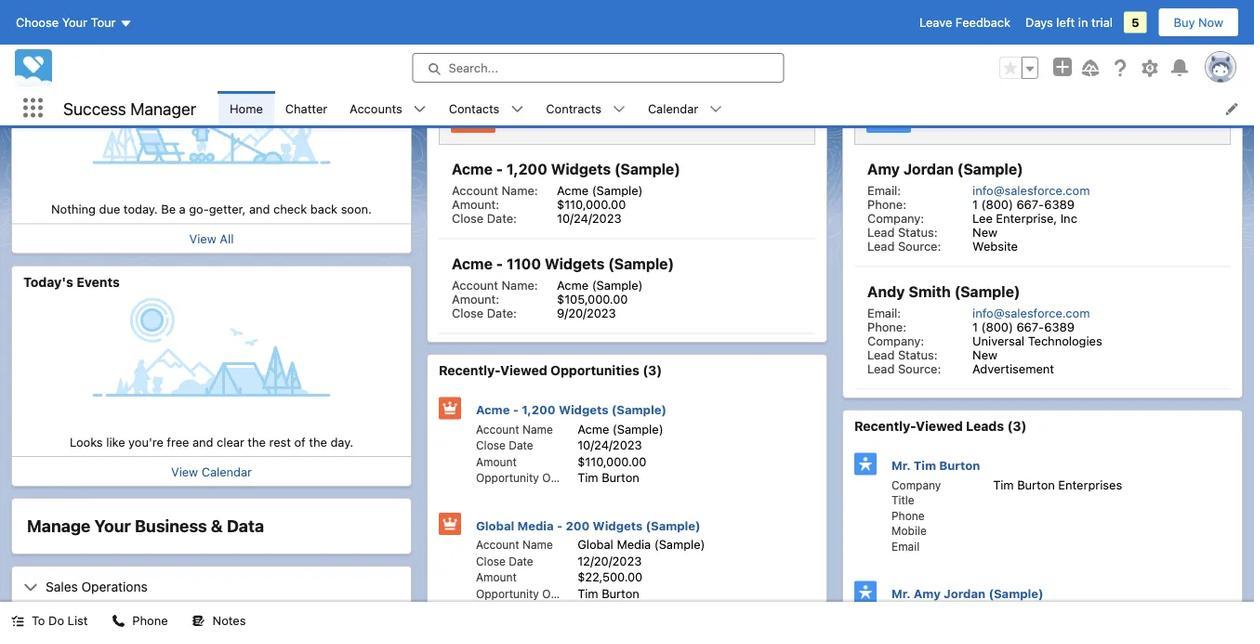 Task type: locate. For each thing, give the bounding box(es) containing it.
media up 12/20/2023 at bottom
[[617, 538, 651, 552]]

1 horizontal spatial your
[[94, 516, 131, 536]]

lee
[[973, 211, 993, 225], [993, 606, 1013, 620]]

1 vertical spatial account name
[[476, 539, 553, 552]]

0 vertical spatial 1
[[973, 197, 978, 211]]

1,200 down recently-viewed opportunities (3)
[[522, 403, 556, 417]]

1 vertical spatial inc
[[1081, 606, 1098, 620]]

1 vertical spatial close date
[[476, 555, 533, 568]]

widgets up global media (sample)
[[593, 519, 643, 533]]

owner down the 200
[[542, 588, 577, 601]]

text default image inside phone button
[[112, 615, 125, 628]]

0 vertical spatial of
[[1098, 7, 1108, 20]]

6389 for amy jordan (sample)
[[1044, 197, 1075, 211]]

date down recently-viewed opportunities (3)
[[509, 439, 533, 452]]

0 horizontal spatial your
[[62, 15, 87, 29]]

2+ inside 2+ items, sorted by name link
[[926, 111, 940, 124]]

the left rest
[[248, 435, 266, 449]]

more
[[787, 53, 815, 66], [1202, 53, 1231, 66]]

1 vertical spatial 667-
[[1017, 320, 1044, 334]]

0 horizontal spatial 2+
[[510, 111, 524, 124]]

lead source: up recently-viewed leads (3)
[[867, 362, 941, 376]]

do
[[48, 614, 64, 628]]

1 horizontal spatial of
[[1098, 7, 1108, 20]]

1 (800) 667-6389 up website
[[973, 197, 1075, 211]]

date down global media - 200 widgets (sample)
[[509, 555, 533, 568]]

info@salesforce.com link up universal technologies
[[973, 306, 1090, 320]]

1 company: from the top
[[867, 211, 924, 225]]

5
[[1131, 15, 1139, 29]]

- down contacts list item
[[496, 160, 503, 178]]

2 close date: from the top
[[452, 306, 517, 320]]

2 vertical spatial acme (sample)
[[578, 422, 663, 436]]

0 horizontal spatial phone
[[132, 614, 168, 628]]

2+ items, sorted by name link
[[911, 88, 1219, 126]]

leave
[[920, 15, 952, 29]]

2 view report from the left
[[854, 2, 923, 16]]

1 new from the top
[[973, 225, 998, 239]]

account name: up 1100
[[452, 183, 538, 197]]

0 vertical spatial company:
[[867, 211, 924, 225]]

0 vertical spatial media
[[517, 519, 554, 533]]

opportunity for global media - 200 widgets (sample)
[[476, 588, 539, 601]]

1 vertical spatial owner
[[542, 588, 577, 601]]

sorted down search... button on the top
[[562, 111, 596, 124]]

leads
[[877, 53, 915, 68], [966, 419, 1004, 434]]

(800) for amy jordan (sample)
[[981, 197, 1013, 211]]

chatter link
[[274, 91, 339, 126]]

more link left my leads
[[787, 53, 815, 66]]

name:
[[502, 183, 538, 197], [502, 278, 538, 292]]

info@salesforce.com up website
[[973, 183, 1090, 197]]

account name down global media - 200 widgets (sample)
[[476, 539, 553, 552]]

view report up today's
[[23, 2, 92, 16]]

my right show more my opportunities records element
[[854, 53, 874, 68]]

2 info@salesforce.com from the top
[[973, 306, 1090, 320]]

text default image inside to do list button
[[11, 615, 24, 628]]

account name:
[[452, 183, 538, 197], [452, 278, 538, 292]]

0 vertical spatial 1 (800) 667-6389
[[973, 197, 1075, 211]]

2 company from the top
[[892, 607, 941, 620]]

the
[[248, 435, 266, 449], [309, 435, 327, 449]]

accounts list item
[[339, 91, 438, 126]]

2 date from the top
[[509, 555, 533, 568]]

1 vertical spatial opportunities
[[536, 90, 636, 108]]

lee for company:
[[973, 211, 993, 225]]

viewed
[[500, 363, 547, 378], [916, 419, 963, 434]]

opportunities for my opportunities 2+ items, sorted by opportunity name
[[536, 90, 636, 108]]

amount
[[476, 456, 517, 469], [476, 571, 517, 584]]

1 lead source: from the top
[[867, 239, 941, 253]]

1 items, from the left
[[527, 111, 559, 124]]

text default image right contracts
[[613, 103, 626, 116]]

2 owner from the top
[[542, 588, 577, 601]]

667- for amy jordan (sample)
[[1017, 197, 1044, 211]]

text default image
[[1210, 7, 1223, 20], [511, 103, 524, 116], [613, 103, 626, 116], [112, 615, 125, 628]]

my
[[439, 53, 458, 68], [854, 53, 874, 68], [510, 90, 532, 108]]

info@salesforce.com link up website
[[973, 183, 1090, 197]]

0 vertical spatial owner
[[542, 472, 577, 485]]

acme (sample)
[[557, 183, 643, 197], [557, 278, 643, 292], [578, 422, 663, 436]]

email: for andy
[[867, 306, 901, 320]]

global down global media - 200 widgets (sample)
[[578, 538, 613, 552]]

0 vertical spatial date
[[509, 439, 533, 452]]

opportunities down search... button on the top
[[536, 90, 636, 108]]

company: down amy jordan (sample)
[[867, 211, 924, 225]]

(800)
[[981, 197, 1013, 211], [981, 320, 1013, 334]]

2 667- from the top
[[1017, 320, 1044, 334]]

company
[[892, 479, 941, 492], [892, 607, 941, 620]]

view report link up today's
[[23, 2, 92, 16]]

company down mr. amy jordan (sample)
[[892, 607, 941, 620]]

1 lead from the top
[[867, 225, 895, 239]]

account down recently-viewed opportunities (3)
[[476, 423, 519, 436]]

1 vertical spatial name:
[[502, 278, 538, 292]]

0 vertical spatial recently-
[[439, 363, 500, 378]]

1 amount from the top
[[476, 456, 517, 469]]

1 account name from the top
[[476, 423, 553, 436]]

contracts link
[[535, 91, 613, 126]]

items, inside 2+ items, sorted by name link
[[943, 111, 975, 124]]

10/24/2023 for close date:
[[557, 211, 622, 225]]

opportunity owner tim burton up the 200
[[476, 471, 639, 485]]

widgets for $105,000.00
[[545, 255, 605, 273]]

list
[[68, 614, 88, 628]]

owner up the 200
[[542, 472, 577, 485]]

items,
[[527, 111, 559, 124], [943, 111, 975, 124]]

2 status: from the top
[[898, 348, 938, 362]]

trial
[[1092, 15, 1113, 29]]

today.
[[124, 202, 158, 216]]

10/24/2023 for close date
[[578, 438, 642, 452]]

0 vertical spatial inc
[[1061, 211, 1077, 225]]

0 vertical spatial close date:
[[452, 211, 517, 225]]

0 vertical spatial (3)
[[643, 363, 662, 378]]

data
[[227, 516, 264, 536]]

2 opportunity owner tim burton from the top
[[476, 587, 639, 601]]

show more my opportunities records element
[[787, 53, 815, 66]]

view report link
[[23, 2, 92, 16], [854, 2, 923, 25]]

media for (sample)
[[617, 538, 651, 552]]

enterprise, for company:
[[996, 211, 1057, 225]]

1 horizontal spatial viewed
[[916, 419, 963, 434]]

1,200 for account name:
[[507, 160, 547, 178]]

my leads
[[854, 53, 915, 68]]

acme - 1,200 widgets (sample) for account name
[[476, 403, 667, 417]]

acme (sample) down recently-viewed opportunities (3)
[[578, 422, 663, 436]]

0 vertical spatial calendar
[[648, 101, 698, 115]]

0 horizontal spatial more
[[787, 53, 815, 66]]

0 vertical spatial global
[[476, 519, 514, 533]]

1 vertical spatial acme - 1,200 widgets (sample)
[[476, 403, 667, 417]]

1 vertical spatial info@salesforce.com
[[973, 306, 1090, 320]]

home
[[230, 101, 263, 115]]

0 vertical spatial 1,200
[[507, 160, 547, 178]]

more for amy jordan (sample)
[[1202, 53, 1231, 66]]

(3)
[[643, 363, 662, 378], [1007, 419, 1027, 434]]

account name: for 1,200
[[452, 183, 538, 197]]

1 more from the left
[[787, 53, 815, 66]]

$110,000.00 up global media - 200 widgets (sample)
[[578, 455, 647, 469]]

account name
[[476, 423, 553, 436], [476, 539, 553, 552]]

report
[[54, 2, 92, 16], [885, 2, 923, 16]]

1 (800) from the top
[[981, 197, 1013, 211]]

1 2+ from the left
[[510, 111, 524, 124]]

acme - 1,200 widgets (sample) down contracts
[[452, 160, 680, 178]]

source: for jordan
[[898, 239, 941, 253]]

account name down recently-viewed opportunities (3)
[[476, 423, 553, 436]]

text default image inside contacts list item
[[511, 103, 524, 116]]

1 for smith
[[973, 320, 978, 334]]

1 1 (800) 667-6389 from the top
[[973, 197, 1075, 211]]

nothing
[[51, 202, 96, 216]]

2 amount: from the top
[[452, 292, 499, 306]]

more link down now
[[1202, 53, 1231, 66]]

1 lead status: from the top
[[867, 225, 938, 239]]

2 items, from the left
[[943, 111, 975, 124]]

1 source: from the top
[[898, 239, 941, 253]]

2 source: from the top
[[898, 362, 941, 376]]

view report up "my leads" link
[[854, 2, 923, 16]]

global media (sample)
[[578, 538, 705, 552]]

667- up advertisement
[[1017, 320, 1044, 334]]

1 horizontal spatial more link
[[1202, 53, 1231, 66]]

mr. up title
[[892, 459, 911, 473]]

0 horizontal spatial recently-
[[439, 363, 500, 378]]

1 vertical spatial lead status:
[[867, 348, 938, 362]]

phone: down amy jordan (sample)
[[867, 197, 906, 211]]

phone: for amy
[[867, 197, 906, 211]]

2 more from the left
[[1202, 53, 1231, 66]]

today's
[[23, 45, 73, 60]]

1 vertical spatial 10/24/2023
[[578, 438, 642, 452]]

amount for acme
[[476, 456, 517, 469]]

1 vertical spatial (800)
[[981, 320, 1013, 334]]

1 horizontal spatial report
[[885, 2, 923, 16]]

new up andy smith (sample)
[[973, 225, 998, 239]]

go-
[[189, 202, 209, 216]]

2 name: from the top
[[502, 278, 538, 292]]

phone: for andy
[[867, 320, 906, 334]]

close date: up 1100
[[452, 211, 517, 225]]

1 horizontal spatial view report link
[[854, 2, 923, 25]]

mr. tim burton
[[892, 459, 980, 473]]

1 info@salesforce.com from the top
[[973, 183, 1090, 197]]

1 vertical spatial lee
[[993, 606, 1013, 620]]

status: for jordan
[[898, 225, 938, 239]]

calendar down clear
[[201, 465, 252, 479]]

text default image for notes
[[192, 615, 205, 628]]

company for tim burton enterprises
[[892, 479, 941, 492]]

text default image right the pm
[[1210, 7, 1223, 20]]

mr. for mr. amy jordan (sample)
[[892, 587, 911, 601]]

1 horizontal spatial my
[[510, 90, 532, 108]]

amount: for acme - 1,200 widgets (sample)
[[452, 197, 499, 211]]

viewed for leads
[[916, 419, 963, 434]]

mr. for mr. tim burton
[[892, 459, 911, 473]]

1 horizontal spatial by
[[1015, 111, 1028, 124]]

1 vertical spatial enterprise,
[[1017, 606, 1078, 620]]

opportunities down 9/20/2023
[[551, 363, 639, 378]]

text default image inside sales operations dropdown button
[[23, 580, 38, 595]]

1 vertical spatial info@salesforce.com link
[[973, 306, 1090, 320]]

1 horizontal spatial items,
[[943, 111, 975, 124]]

1 vertical spatial of
[[294, 435, 306, 449]]

new down andy smith (sample)
[[973, 348, 998, 362]]

list containing home
[[219, 91, 1254, 126]]

calendar down search... button on the top
[[648, 101, 698, 115]]

$110,000.00 up acme - 1100 widgets (sample) at the top
[[557, 197, 626, 211]]

2 mr. from the top
[[892, 587, 911, 601]]

2 date: from the top
[[487, 306, 517, 320]]

sorted
[[562, 111, 596, 124], [978, 111, 1012, 124]]

1 6389 from the top
[[1044, 197, 1075, 211]]

1 phone: from the top
[[867, 197, 906, 211]]

info@salesforce.com for andy smith (sample)
[[973, 306, 1090, 320]]

more for acme - 1,200 widgets (sample)
[[787, 53, 815, 66]]

inc for company:
[[1061, 211, 1077, 225]]

0 vertical spatial new
[[973, 225, 998, 239]]

date for -
[[509, 439, 533, 452]]

- for $110,000.00
[[496, 160, 503, 178]]

0 vertical spatial phone:
[[867, 197, 906, 211]]

manage your business & data
[[27, 516, 264, 536]]

list
[[219, 91, 1254, 126]]

name: for 1,200
[[502, 183, 538, 197]]

2 6389 from the top
[[1044, 320, 1075, 334]]

text default image inside the accounts list item
[[413, 103, 426, 116]]

to do list button
[[0, 602, 99, 640]]

lead status: up andy
[[867, 225, 938, 239]]

1 horizontal spatial phone
[[892, 509, 925, 523]]

view all
[[189, 232, 234, 246]]

your for choose
[[62, 15, 87, 29]]

account name: down 1100
[[452, 278, 538, 292]]

info@salesforce.com link for andy smith (sample)
[[973, 306, 1090, 320]]

2+ right contacts
[[510, 111, 524, 124]]

email:
[[867, 183, 901, 197], [867, 306, 901, 320]]

2 2+ from the left
[[926, 111, 940, 124]]

and right the free
[[192, 435, 213, 449]]

0 vertical spatial info@salesforce.com
[[973, 183, 1090, 197]]

1 name: from the top
[[502, 183, 538, 197]]

0 horizontal spatial lee
[[973, 211, 993, 225]]

1 vertical spatial lee enterprise, inc
[[993, 606, 1098, 620]]

technologies
[[1028, 334, 1102, 348]]

1 vertical spatial company:
[[867, 334, 924, 348]]

- for 10/24/2023
[[513, 403, 519, 417]]

1 sorted from the left
[[562, 111, 596, 124]]

opportunities inside my opportunities 2+ items, sorted by opportunity name
[[536, 90, 636, 108]]

view
[[23, 2, 50, 16], [854, 2, 882, 16], [189, 232, 216, 246], [171, 465, 198, 479]]

today's
[[23, 274, 73, 290]]

2 email: from the top
[[867, 306, 901, 320]]

soon.
[[341, 202, 372, 216]]

company: down andy
[[867, 334, 924, 348]]

name inside my opportunities 2+ items, sorted by opportunity name
[[682, 111, 712, 124]]

source: up smith
[[898, 239, 941, 253]]

0 horizontal spatial leads
[[877, 53, 915, 68]]

your inside popup button
[[62, 15, 87, 29]]

1 vertical spatial date:
[[487, 306, 517, 320]]

1 vertical spatial mr.
[[892, 587, 911, 601]]

1 vertical spatial source:
[[898, 362, 941, 376]]

mr. amy jordan (sample)
[[892, 587, 1044, 601]]

6389
[[1044, 197, 1075, 211], [1044, 320, 1075, 334]]

0 vertical spatial name:
[[502, 183, 538, 197]]

text default image right contacts
[[511, 103, 524, 116]]

1 more link from the left
[[787, 53, 815, 66]]

feedback
[[956, 15, 1011, 29]]

1 date from the top
[[509, 439, 533, 452]]

10/24/2023 up global media - 200 widgets (sample)
[[578, 438, 642, 452]]

1 company from the top
[[892, 479, 941, 492]]

name: for 1100
[[502, 278, 538, 292]]

choose
[[16, 15, 59, 29]]

2 (800) from the top
[[981, 320, 1013, 334]]

1 vertical spatial phone
[[132, 614, 168, 628]]

buy
[[1174, 15, 1195, 29]]

0 vertical spatial lee enterprise, inc
[[973, 211, 1077, 225]]

0 vertical spatial email:
[[867, 183, 901, 197]]

phone inside button
[[132, 614, 168, 628]]

667- for andy smith (sample)
[[1017, 320, 1044, 334]]

lead status: for andy
[[867, 348, 938, 362]]

global
[[476, 519, 514, 533], [578, 538, 613, 552]]

mr. down email
[[892, 587, 911, 601]]

view all link
[[189, 232, 234, 246]]

widgets up "$105,000.00"
[[545, 255, 605, 273]]

owner for $110,000.00
[[542, 472, 577, 485]]

2 new from the top
[[973, 348, 998, 362]]

0 vertical spatial source:
[[898, 239, 941, 253]]

1 vertical spatial email:
[[867, 306, 901, 320]]

acme - 1100 widgets (sample)
[[452, 255, 674, 273]]

text default image inside notes button
[[192, 615, 205, 628]]

0 vertical spatial 10/24/2023
[[557, 211, 622, 225]]

enterprise, down mr. amy jordan (sample)
[[1017, 606, 1078, 620]]

view report link up my leads
[[854, 2, 923, 25]]

date: down 1100
[[487, 306, 517, 320]]

0 horizontal spatial by
[[600, 111, 612, 124]]

source: up recently-viewed leads (3)
[[898, 362, 941, 376]]

1 info@salesforce.com link from the top
[[973, 183, 1090, 197]]

2 lead status: from the top
[[867, 348, 938, 362]]

phone
[[892, 509, 925, 523], [132, 614, 168, 628]]

1 vertical spatial 6389
[[1044, 320, 1075, 334]]

2 sorted from the left
[[978, 111, 1012, 124]]

status:
[[898, 225, 938, 239], [898, 348, 938, 362]]

1 opportunity owner tim burton from the top
[[476, 471, 639, 485]]

acme (sample) up acme - 1100 widgets (sample) at the top
[[557, 183, 643, 197]]

view report for second view report link from left
[[854, 2, 923, 16]]

view calendar link
[[171, 465, 252, 479]]

acme (sample) for 10/24/2023
[[578, 422, 663, 436]]

1 by from the left
[[600, 111, 612, 124]]

sales
[[46, 579, 78, 594]]

inc for company
[[1081, 606, 1098, 620]]

(3) for recently-viewed opportunities (3)
[[643, 363, 662, 378]]

0 horizontal spatial and
[[192, 435, 213, 449]]

0 horizontal spatial report
[[54, 2, 92, 16]]

1 close date: from the top
[[452, 211, 517, 225]]

1 view report from the left
[[23, 2, 92, 16]]

1 vertical spatial close date:
[[452, 306, 517, 320]]

2 account name from the top
[[476, 539, 553, 552]]

2 info@salesforce.com link from the top
[[973, 306, 1090, 320]]

0 vertical spatial $110,000.00
[[557, 197, 626, 211]]

0 vertical spatial lee
[[973, 211, 993, 225]]

1 vertical spatial new
[[973, 348, 998, 362]]

1 down andy smith (sample)
[[973, 320, 978, 334]]

account down contacts
[[452, 183, 498, 197]]

1 horizontal spatial global
[[578, 538, 613, 552]]

1 vertical spatial status:
[[898, 348, 938, 362]]

acme - 1,200 widgets (sample) down recently-viewed opportunities (3)
[[476, 403, 667, 417]]

1 vertical spatial global
[[578, 538, 613, 552]]

lee enterprise, inc
[[973, 211, 1077, 225], [993, 606, 1098, 620]]

1 vertical spatial amount
[[476, 571, 517, 584]]

phone:
[[867, 197, 906, 211], [867, 320, 906, 334]]

1
[[973, 197, 978, 211], [973, 320, 978, 334]]

0 vertical spatial and
[[249, 202, 270, 216]]

(800) up website
[[981, 197, 1013, 211]]

report up today's tasks
[[54, 2, 92, 16]]

date for media
[[509, 555, 533, 568]]

opportunities
[[461, 53, 550, 68], [536, 90, 636, 108], [551, 363, 639, 378]]

1 horizontal spatial (3)
[[1007, 419, 1027, 434]]

by up amy jordan (sample)
[[1015, 111, 1028, 124]]

your for manage
[[94, 516, 131, 536]]

calendar
[[648, 101, 698, 115], [201, 465, 252, 479]]

1 account name: from the top
[[452, 183, 538, 197]]

1 owner from the top
[[542, 472, 577, 485]]

- left 1100
[[496, 255, 503, 273]]

by down search... button on the top
[[600, 111, 612, 124]]

account name for media
[[476, 539, 553, 552]]

like
[[106, 435, 125, 449]]

tasks
[[76, 45, 113, 60]]

2 amount from the top
[[476, 571, 517, 584]]

date: for 1100
[[487, 306, 517, 320]]

4 lead from the top
[[867, 362, 895, 376]]

0 vertical spatial status:
[[898, 225, 938, 239]]

more down now
[[1202, 53, 1231, 66]]

recently-
[[439, 363, 500, 378], [854, 419, 916, 434]]

2 lead source: from the top
[[867, 362, 941, 376]]

text default image
[[413, 103, 426, 116], [710, 103, 723, 116], [23, 580, 38, 595], [11, 615, 24, 628], [192, 615, 205, 628]]

1 close date from the top
[[476, 439, 533, 452]]

1,200 for account name
[[522, 403, 556, 417]]

2 report from the left
[[885, 2, 923, 16]]

close
[[452, 211, 484, 225], [452, 306, 484, 320], [476, 439, 506, 452], [476, 555, 506, 568]]

my down my opportunities link
[[510, 90, 532, 108]]

0 vertical spatial amy
[[867, 160, 900, 178]]

lead
[[867, 225, 895, 239], [867, 239, 895, 253], [867, 348, 895, 362], [867, 362, 895, 376]]

1 667- from the top
[[1017, 197, 1044, 211]]

owner
[[542, 472, 577, 485], [542, 588, 577, 601]]

2 account name: from the top
[[452, 278, 538, 292]]

email: down andy
[[867, 306, 901, 320]]

0 horizontal spatial my
[[439, 53, 458, 68]]

$110,000.00 for amount
[[578, 455, 647, 469]]

1 mr. from the top
[[892, 459, 911, 473]]

2 the from the left
[[309, 435, 327, 449]]

lee enterprise, inc up website
[[973, 211, 1077, 225]]

global for global media (sample)
[[578, 538, 613, 552]]

1 status: from the top
[[898, 225, 938, 239]]

widgets
[[551, 160, 611, 178], [545, 255, 605, 273], [559, 403, 609, 417], [593, 519, 643, 533]]

global left the 200
[[476, 519, 514, 533]]

account down acme - 1100 widgets (sample) at the top
[[452, 278, 498, 292]]

1 amount: from the top
[[452, 197, 499, 211]]

2+ up amy jordan (sample)
[[926, 111, 940, 124]]

0 vertical spatial info@salesforce.com link
[[973, 183, 1090, 197]]

667- up website
[[1017, 197, 1044, 211]]

$105,000.00
[[557, 292, 628, 306]]

0 vertical spatial mr.
[[892, 459, 911, 473]]

0 horizontal spatial items,
[[527, 111, 559, 124]]

sorted inside my opportunities 2+ items, sorted by opportunity name
[[562, 111, 596, 124]]

email: down amy jordan (sample)
[[867, 183, 901, 197]]

1 vertical spatial media
[[617, 538, 651, 552]]

of
[[1098, 7, 1108, 20], [294, 435, 306, 449]]

1 1 from the top
[[973, 197, 978, 211]]

amount: for acme - 1100 widgets (sample)
[[452, 292, 499, 306]]

0 vertical spatial leads
[[877, 53, 915, 68]]

2 close date from the top
[[476, 555, 533, 568]]

2 1 (800) 667-6389 from the top
[[973, 320, 1075, 334]]

2 company: from the top
[[867, 334, 924, 348]]

text default image inside calendar list item
[[710, 103, 723, 116]]

2 more link from the left
[[1202, 53, 1231, 66]]

1 horizontal spatial sorted
[[978, 111, 1012, 124]]

company: for amy
[[867, 211, 924, 225]]

lee up website
[[973, 211, 993, 225]]

1 date: from the top
[[487, 211, 517, 225]]

2 phone: from the top
[[867, 320, 906, 334]]

1 vertical spatial 1
[[973, 320, 978, 334]]

info@salesforce.com up universal technologies
[[973, 306, 1090, 320]]

1 horizontal spatial lee
[[993, 606, 1013, 620]]

0 horizontal spatial (3)
[[643, 363, 662, 378]]

more link for amy jordan (sample)
[[1202, 53, 1231, 66]]

lead source: for amy
[[867, 239, 941, 253]]

2 1 from the top
[[973, 320, 978, 334]]

1 horizontal spatial recently-
[[854, 419, 916, 434]]

widgets down recently-viewed opportunities (3)
[[559, 403, 609, 417]]

lead status:
[[867, 225, 938, 239], [867, 348, 938, 362]]

1 email: from the top
[[867, 183, 901, 197]]

acme
[[452, 160, 493, 178], [557, 183, 589, 197], [452, 255, 493, 273], [557, 278, 589, 292], [476, 403, 510, 417], [578, 422, 609, 436]]

0 vertical spatial enterprise,
[[996, 211, 1057, 225]]

my for amy jordan (sample)
[[854, 53, 874, 68]]

tim down recently-viewed leads (3)
[[993, 478, 1014, 492]]

0 vertical spatial acme (sample)
[[557, 183, 643, 197]]

at
[[1146, 7, 1156, 20]]

lead status: for amy
[[867, 225, 938, 239]]

1 horizontal spatial inc
[[1081, 606, 1098, 620]]

2 horizontal spatial my
[[854, 53, 874, 68]]

lee enterprise, inc down mr. amy jordan (sample)
[[993, 606, 1098, 620]]

inc
[[1061, 211, 1077, 225], [1081, 606, 1098, 620]]

opportunity owner tim burton down $22,500.00
[[476, 587, 639, 601]]

all
[[220, 232, 234, 246]]

close date: down 1100
[[452, 306, 517, 320]]

my inside my opportunities 2+ items, sorted by opportunity name
[[510, 90, 532, 108]]

acme (sample) for $105,000.00
[[557, 278, 643, 292]]

text default image for to do list
[[11, 615, 24, 628]]

group
[[999, 57, 1039, 79]]

company:
[[867, 211, 924, 225], [867, 334, 924, 348]]

mr.
[[892, 459, 911, 473], [892, 587, 911, 601]]

company for lee enterprise, inc
[[892, 607, 941, 620]]

1 report from the left
[[54, 2, 92, 16]]

- down recently-viewed opportunities (3)
[[513, 403, 519, 417]]

lee down mr. amy jordan (sample)
[[993, 606, 1013, 620]]

phone up mobile
[[892, 509, 925, 523]]

of right rest
[[294, 435, 306, 449]]

phone down operations
[[132, 614, 168, 628]]

0 vertical spatial acme - 1,200 widgets (sample)
[[452, 160, 680, 178]]

0 horizontal spatial view report link
[[23, 2, 92, 16]]

1 horizontal spatial the
[[309, 435, 327, 449]]

10/24/2023 up acme - 1100 widgets (sample) at the top
[[557, 211, 622, 225]]



Task type: vqa. For each thing, say whether or not it's contained in the screenshot.
your inside popup button
yes



Task type: describe. For each thing, give the bounding box(es) containing it.
global for global media - 200 widgets (sample)
[[476, 519, 514, 533]]

&
[[211, 516, 223, 536]]

buy now button
[[1158, 7, 1239, 37]]

1:​57
[[1159, 7, 1181, 20]]

title phone mobile email
[[892, 494, 927, 553]]

days left in trial
[[1026, 15, 1113, 29]]

sorted inside 2+ items, sorted by name link
[[978, 111, 1012, 124]]

search... button
[[412, 53, 784, 83]]

account name: for 1100
[[452, 278, 538, 292]]

contacts list item
[[438, 91, 535, 126]]

now
[[1199, 15, 1224, 29]]

200
[[566, 519, 590, 533]]

opportunities for my opportunities
[[461, 53, 550, 68]]

1 (800) 667-6389 for amy jordan (sample)
[[973, 197, 1075, 211]]

date: for 1,200
[[487, 211, 517, 225]]

1 horizontal spatial and
[[249, 202, 270, 216]]

my opportunities link
[[439, 53, 550, 69]]

close date for global
[[476, 555, 533, 568]]

name inside 2+ items, sorted by name link
[[1031, 111, 1061, 124]]

1 vertical spatial amy
[[914, 587, 941, 601]]

burton down recently-viewed leads (3)
[[939, 459, 980, 473]]

- left the 200
[[557, 519, 563, 533]]

calendar link
[[637, 91, 710, 126]]

opportunity for acme - 1,200 widgets (sample)
[[476, 472, 539, 485]]

contracts list item
[[535, 91, 637, 126]]

tim burton enterprises
[[993, 478, 1122, 492]]

status: for smith
[[898, 348, 938, 362]]

account for 10/24/2023
[[476, 423, 519, 436]]

search...
[[449, 61, 498, 75]]

recently-viewed opportunities (3)
[[439, 363, 662, 378]]

to do list
[[32, 614, 88, 628]]

account for $105,000.00
[[452, 278, 498, 292]]

accounts link
[[339, 91, 413, 126]]

view report for first view report link
[[23, 2, 92, 16]]

1 vertical spatial calendar
[[201, 465, 252, 479]]

recently- for recently-viewed leads (3)
[[854, 419, 916, 434]]

account name for -
[[476, 423, 553, 436]]

day.
[[330, 435, 353, 449]]

as
[[1081, 7, 1095, 20]]

lee enterprise, inc for company:
[[973, 211, 1077, 225]]

3 lead from the top
[[867, 348, 895, 362]]

success manager
[[63, 98, 196, 118]]

manager
[[130, 98, 196, 118]]

advertisement
[[973, 362, 1054, 376]]

info@salesforce.com link for amy jordan (sample)
[[973, 183, 1090, 197]]

to
[[32, 614, 45, 628]]

leave feedback
[[920, 15, 1011, 29]]

recently-viewed leads (3)
[[854, 419, 1027, 434]]

- for $105,000.00
[[496, 255, 503, 273]]

1100
[[507, 255, 541, 273]]

burton left the "enterprises" at the right bottom of the page
[[1017, 478, 1055, 492]]

smith
[[909, 283, 951, 301]]

universal
[[973, 334, 1025, 348]]

phone button
[[101, 602, 179, 640]]

widgets for 10/24/2023
[[559, 403, 609, 417]]

view calendar
[[171, 465, 252, 479]]

acme - 1,200 widgets (sample) for account name:
[[452, 160, 680, 178]]

contacts link
[[438, 91, 511, 126]]

1 (800) 667-6389 for andy smith (sample)
[[973, 320, 1075, 334]]

burton up global media - 200 widgets (sample)
[[602, 471, 639, 485]]

mobile
[[892, 525, 927, 538]]

phone inside title phone mobile email
[[892, 509, 925, 523]]

viewed for opportunities
[[500, 363, 547, 378]]

1 for jordan
[[973, 197, 978, 211]]

widgets for $110,000.00
[[551, 160, 611, 178]]

info@salesforce.com for amy jordan (sample)
[[973, 183, 1090, 197]]

owner for $22,500.00
[[542, 588, 577, 601]]

new for smith
[[973, 348, 998, 362]]

due
[[99, 202, 120, 216]]

lee for company
[[993, 606, 1013, 620]]

9/20/2023
[[557, 306, 616, 320]]

report for second view report link from left
[[885, 2, 923, 16]]

2 by from the left
[[1015, 111, 1028, 124]]

choose your tour
[[16, 15, 116, 29]]

2 vertical spatial opportunities
[[551, 363, 639, 378]]

show more my leads records element
[[1202, 53, 1231, 66]]

more link for acme - 1,200 widgets (sample)
[[787, 53, 815, 66]]

account for 12/20/2023
[[476, 539, 519, 552]]

contracts
[[546, 101, 601, 115]]

company: for andy
[[867, 334, 924, 348]]

burton down $22,500.00
[[602, 587, 639, 601]]

notes button
[[181, 602, 257, 640]]

2+ inside my opportunities 2+ items, sorted by opportunity name
[[510, 111, 524, 124]]

0 vertical spatial jordan
[[904, 160, 954, 178]]

account for $110,000.00
[[452, 183, 498, 197]]

universal technologies
[[973, 334, 1102, 348]]

$110,000.00 for amount:
[[557, 197, 626, 211]]

text default image inside contracts list item
[[613, 103, 626, 116]]

new for jordan
[[973, 225, 998, 239]]

tim down $22,500.00
[[578, 587, 598, 601]]

text default image for sales operations
[[23, 580, 38, 595]]

6389 for andy smith (sample)
[[1044, 320, 1075, 334]]

andy smith (sample)
[[867, 283, 1020, 301]]

website
[[973, 239, 1018, 253]]

1 the from the left
[[248, 435, 266, 449]]

source: for smith
[[898, 362, 941, 376]]

my for acme - 1,200 widgets (sample)
[[439, 53, 458, 68]]

ㅤ
[[34, 614, 47, 632]]

accounts
[[350, 101, 402, 115]]

today's tasks
[[23, 45, 113, 60]]

today's events
[[23, 274, 120, 290]]

my opportunities
[[439, 53, 550, 68]]

notes
[[213, 614, 246, 628]]

lee enterprise, inc for company
[[993, 606, 1098, 620]]

view down the free
[[171, 465, 198, 479]]

check
[[273, 202, 307, 216]]

acme (sample) for $110,000.00
[[557, 183, 643, 197]]

left
[[1057, 15, 1075, 29]]

success
[[63, 98, 126, 118]]

calendar list item
[[637, 91, 734, 126]]

free
[[167, 435, 189, 449]]

amy jordan (sample)
[[867, 160, 1023, 178]]

title
[[892, 494, 915, 507]]

(3) for recently-viewed leads (3)
[[1007, 419, 1027, 434]]

leads inside "my leads" link
[[877, 53, 915, 68]]

1 vertical spatial leads
[[966, 419, 1004, 434]]

buy now
[[1174, 15, 1224, 29]]

report for first view report link
[[54, 2, 92, 16]]

close date for acme
[[476, 439, 533, 452]]

tim up global media - 200 widgets (sample)
[[578, 471, 598, 485]]

manage
[[27, 516, 91, 536]]

close date: for 1100
[[452, 306, 517, 320]]

opportunity inside my opportunities 2+ items, sorted by opportunity name
[[615, 111, 678, 124]]

sales operations button
[[12, 567, 411, 606]]

as of today at 1:​57 pm
[[1081, 7, 1201, 20]]

days
[[1026, 15, 1053, 29]]

1 vertical spatial jordan
[[944, 587, 986, 601]]

back
[[310, 202, 338, 216]]

view up today's
[[23, 2, 50, 16]]

email: for amy
[[867, 183, 901, 197]]

global media - 200 widgets (sample)
[[476, 519, 701, 533]]

2 lead from the top
[[867, 239, 895, 253]]

0 horizontal spatial amy
[[867, 160, 900, 178]]

contacts
[[449, 101, 500, 115]]

1 view report link from the left
[[23, 2, 92, 16]]

tim up title
[[914, 459, 936, 473]]

(800) for andy smith (sample)
[[981, 320, 1013, 334]]

chatter
[[285, 101, 327, 115]]

media for -
[[517, 519, 554, 533]]

items, inside my opportunities 2+ items, sorted by opportunity name
[[527, 111, 559, 124]]

close date: for 1,200
[[452, 211, 517, 225]]

opportunity owner tim burton for $110,000.00
[[476, 471, 639, 485]]

opportunity owner tim burton for $22,500.00
[[476, 587, 639, 601]]

1 vertical spatial and
[[192, 435, 213, 449]]

view up "my leads" link
[[854, 2, 882, 16]]

leave feedback link
[[920, 15, 1011, 29]]

$22,500.00
[[578, 570, 643, 584]]

by inside my opportunities 2+ items, sorted by opportunity name
[[600, 111, 612, 124]]

home link
[[219, 91, 274, 126]]

looks
[[70, 435, 103, 449]]

amount for global
[[476, 571, 517, 584]]

events
[[77, 274, 120, 290]]

looks like you're free and clear the rest of the day.
[[70, 435, 353, 449]]

email
[[892, 540, 920, 553]]

2 view report link from the left
[[854, 2, 923, 25]]

pm
[[1184, 7, 1201, 20]]

2+ items, sorted by name
[[926, 111, 1061, 124]]

in
[[1078, 15, 1088, 29]]

recently- for recently-viewed opportunities (3)
[[439, 363, 500, 378]]

12/20/2023
[[578, 554, 642, 568]]

be
[[161, 202, 176, 216]]

view left all
[[189, 232, 216, 246]]

business
[[135, 516, 207, 536]]

choose your tour button
[[15, 7, 133, 37]]

sales operations
[[46, 579, 148, 594]]

calendar inside list item
[[648, 101, 698, 115]]

getter,
[[209, 202, 246, 216]]



